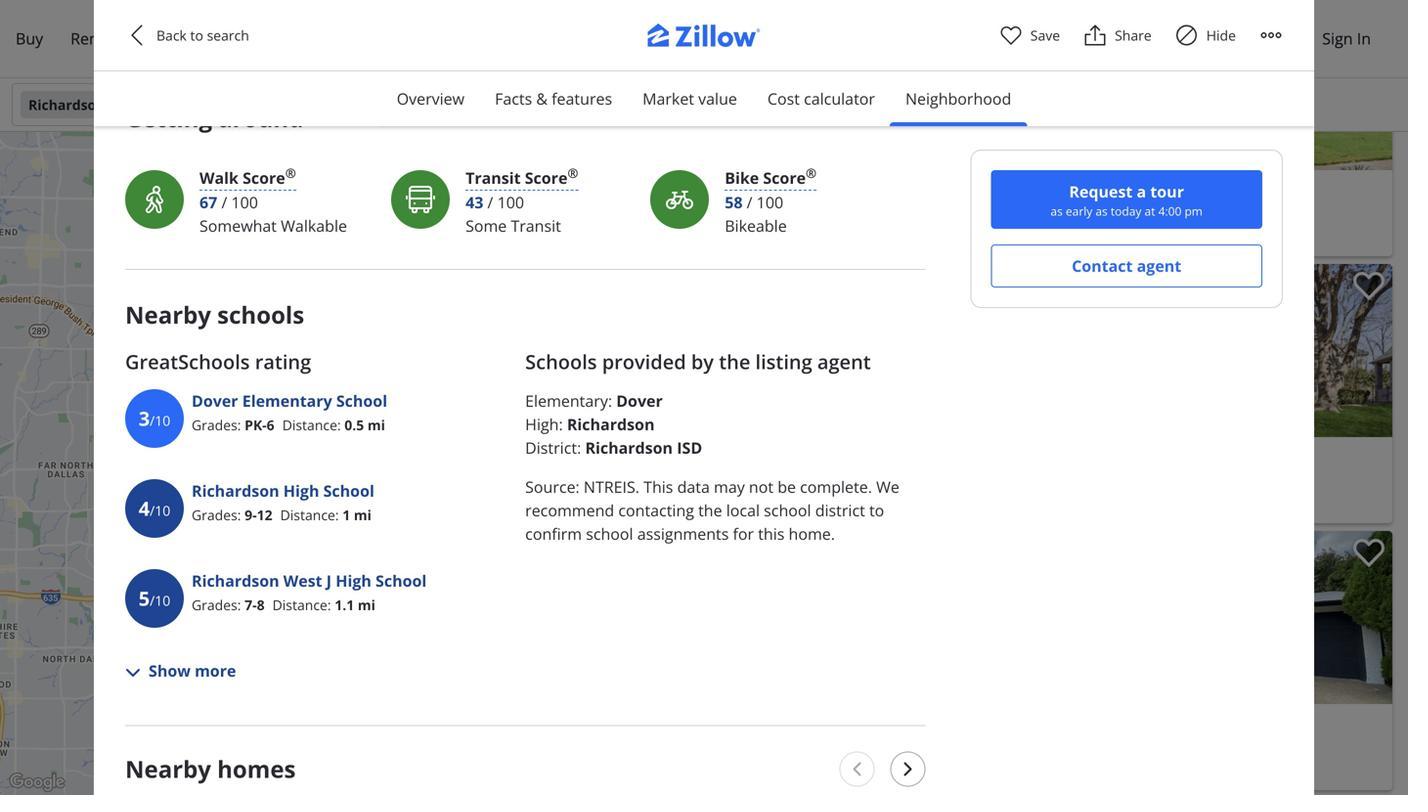 Task type: locate. For each thing, give the bounding box(es) containing it.
1 horizontal spatial 206 trailridge dr, richardson, tx 75081 link
[[698, 225, 1030, 248]]

1901 cornell dr, richardson, tx 75081 image
[[690, 531, 1038, 704]]

chevron left image inside property images, use arrow keys to navigate, image 1 of 40 group
[[1055, 72, 1079, 95]]

1 grades: from the top
[[192, 416, 241, 434]]

2 vertical spatial grades:
[[192, 595, 241, 614]]

-
[[1211, 204, 1215, 222], [375, 467, 379, 485], [845, 471, 849, 489], [856, 738, 860, 756]]

2 vertical spatial house
[[864, 738, 905, 756]]

1 horizontal spatial elementary
[[525, 390, 608, 411]]

0 horizontal spatial 1,692
[[308, 467, 343, 485]]

0 horizontal spatial save this home image
[[998, 272, 1030, 301]]

pk-
[[245, 416, 267, 434]]

0 horizontal spatial elementary
[[242, 390, 332, 411]]

chevron left image down manage rentals "link"
[[1055, 72, 1079, 95]]

dr, inside map region
[[308, 490, 327, 509]]

this
[[758, 523, 785, 544]]

a
[[1137, 181, 1146, 202]]

school inside richardson high school grades: 9-12 distance: 1 mi
[[323, 480, 374, 501]]

0 horizontal spatial school
[[586, 523, 633, 544]]

4 left today on the top
[[1102, 204, 1110, 222]]

0 horizontal spatial 550k link
[[321, 415, 360, 433]]

1 vertical spatial 550k
[[328, 416, 353, 431]]

mi inside dover elementary school grades: pk-6 distance: 0.5 mi
[[368, 416, 385, 434]]

/10 inside the 4 /10
[[150, 501, 170, 520]]

2 vertical spatial of ten element
[[150, 571, 170, 630]]

2 vertical spatial mi
[[358, 595, 375, 614]]

hide
[[1206, 26, 1236, 44]]

grades: left 9-
[[192, 505, 241, 524]]

walkable
[[281, 215, 347, 236]]

nearby up greatschools
[[125, 299, 211, 330]]

: up source : ntreis .
[[577, 437, 581, 458]]

confirm
[[525, 523, 582, 544]]

dover
[[192, 390, 238, 411], [616, 390, 663, 411]]

0 horizontal spatial agent
[[817, 348, 871, 375]]

save this home image right the sign
[[1353, 5, 1385, 34]]

for right condo
[[898, 471, 916, 489]]

richardson for high
[[192, 480, 279, 501]]

elementary up 6
[[242, 390, 332, 411]]

/10 inside 3 /10
[[150, 411, 170, 430]]

dover down the 315k link
[[192, 390, 238, 411]]

this data may not be complete. we recommend contacting the local school district to confirm school assignments for this home.
[[525, 476, 899, 544]]

for inside map region
[[427, 467, 446, 485]]

® inside walk score ® 67 / 100 somewhat walkable
[[285, 164, 296, 182]]

1 horizontal spatial trailridge
[[725, 227, 785, 246]]

1 /10 from the top
[[150, 411, 170, 430]]

1 / 100 from the left
[[221, 192, 258, 213]]

0 vertical spatial 75081
[[909, 227, 948, 246]]

1 horizontal spatial agent
[[1137, 255, 1181, 276]]

1 horizontal spatial house
[[864, 738, 905, 756]]

request
[[1069, 181, 1133, 202]]

3
[[698, 204, 706, 222], [139, 405, 150, 432], [217, 467, 225, 485]]

save this home image left open:
[[998, 272, 1030, 301]]

sqft inside $399,900 sqft - house for sale
[[828, 738, 852, 756]]

3 bds up 9-
[[217, 467, 252, 485]]

grades: down 455k
[[192, 595, 241, 614]]

2 /10 from the top
[[150, 501, 170, 520]]

overview button
[[381, 71, 480, 126]]

elementary inside elementary : dover high : richardson district : richardson isd
[[525, 390, 608, 411]]

save this home button inside map region
[[434, 260, 489, 315]]

dover down provided
[[616, 390, 663, 411]]

sale for 4,000 sqft
[[1285, 204, 1311, 222]]

richardson inside filters element
[[28, 95, 105, 114]]

of ten element up "5 /10"
[[150, 481, 170, 540]]

/10 up show
[[150, 591, 170, 610]]

- house for sale right 1,692 sqft
[[375, 467, 475, 485]]

richardson, down $399,900 sqft - house for sale
[[805, 761, 880, 780]]

206 trailridge dr, richardson, tx 75081
[[698, 227, 948, 246], [217, 490, 467, 509]]

chevron down image
[[852, 97, 867, 112], [970, 97, 986, 112]]

2 up "12"
[[266, 467, 274, 485]]

1 score from the left
[[243, 167, 285, 188]]

sqft for 4,000
[[1183, 204, 1207, 222]]

transit right some
[[511, 215, 561, 236]]

0 horizontal spatial trailridge
[[244, 490, 304, 509]]

- house for sale
[[1211, 204, 1311, 222], [375, 467, 475, 485]]

data
[[677, 476, 710, 497]]

0 vertical spatial nearby
[[125, 299, 211, 330]]

be
[[778, 476, 796, 497]]

#c,
[[835, 494, 856, 513]]

1129
[[1053, 227, 1084, 246]]

bds for 1,692 sqft
[[228, 467, 252, 485]]

- inside $399,900 sqft - house for sale
[[856, 738, 860, 756]]

bike image
[[664, 184, 695, 215]]

property images, use arrow keys to navigate, image 1 of 13 group
[[690, 264, 1038, 442]]

nearby
[[125, 299, 211, 330], [125, 753, 211, 785]]

sign in link
[[1309, 16, 1385, 62]]

/ 100
[[221, 192, 258, 213], [488, 192, 524, 213], [747, 192, 783, 213]]

advertisement region
[[125, 20, 925, 41]]

at
[[1145, 203, 1155, 219]]

2 vertical spatial 75081
[[902, 761, 942, 780]]

1 vertical spatial property images, use arrow keys to navigate, image 1 of 27 group
[[0, 260, 769, 436]]

agent right the listing
[[817, 348, 871, 375]]

trailridge inside map region
[[244, 490, 304, 509]]

nearby for nearby homes
[[125, 753, 211, 785]]

2 grades: from the top
[[192, 505, 241, 524]]

for down local
[[733, 523, 754, 544]]

richardson down rent link
[[28, 95, 105, 114]]

2 right 58 link
[[747, 204, 755, 222]]

2 inside map region
[[266, 467, 274, 485]]

/ 100 up somewhat
[[221, 192, 258, 213]]

high inside richardson high school grades: 9-12 distance: 1 mi
[[283, 480, 319, 501]]

206 trailridge dr, richardson, tx 75081 link
[[698, 225, 1030, 248], [217, 488, 481, 511]]

4 for high
[[139, 495, 150, 522]]

982
[[698, 494, 722, 513]]

schools
[[217, 299, 304, 330]]

- up 1901 cornell dr, richardson, tx 75081 link
[[856, 738, 860, 756]]

12
[[257, 505, 272, 524]]

1 horizontal spatial ®
[[568, 164, 578, 182]]

- right pm
[[1211, 204, 1215, 222]]

206 trailridge dr, richardson, tx 75081 link for topmost property images, use arrow keys to navigate, image 1 of 27 group
[[698, 225, 1030, 248]]

ba for 1,692 sqft
[[278, 467, 294, 485]]

3 / 100 from the left
[[747, 192, 783, 213]]

sale for 864 sqft
[[920, 471, 945, 489]]

property images, use arrow keys to navigate, image 1 of 27 group inside map region
[[0, 260, 769, 436]]

440k
[[333, 514, 358, 529]]

1129 melrose dr, richardson, tx 75080 link
[[1053, 225, 1385, 248]]

1 horizontal spatial save this home image
[[1353, 5, 1385, 34]]

2 right may
[[747, 471, 755, 489]]

score for walk score
[[243, 167, 285, 188]]

rent link
[[57, 16, 118, 62]]

1 elementary from the left
[[242, 390, 332, 411]]

0 vertical spatial transit
[[466, 167, 521, 188]]

1 horizontal spatial school
[[764, 500, 811, 521]]

the
[[719, 348, 750, 375], [698, 500, 722, 521]]

2 elementary from the left
[[525, 390, 608, 411]]

0 vertical spatial - house for sale
[[1211, 204, 1311, 222]]

2 ® from the left
[[568, 164, 578, 182]]

1 vertical spatial save this home image
[[998, 272, 1030, 301]]

contact
[[1072, 255, 1133, 276]]

sqft for 864
[[817, 471, 841, 489]]

0 horizontal spatial high
[[283, 480, 319, 501]]

2 horizontal spatial high
[[525, 414, 559, 435]]

0 vertical spatial trailridge
[[725, 227, 785, 246]]

richardson for west
[[192, 570, 279, 591]]

score inside walk score ® 67 / 100 somewhat walkable
[[243, 167, 285, 188]]

chevron right image for topmost property images, use arrow keys to navigate, image 1 of 27 group
[[1004, 72, 1028, 95]]

- house for sale up 1129 melrose dr, richardson, tx 75080 link
[[1211, 204, 1311, 222]]

dr, right bikeable
[[789, 227, 808, 246]]

distance: down west at left bottom
[[272, 595, 331, 614]]

school for 4
[[323, 480, 374, 501]]

1 ® from the left
[[285, 164, 296, 182]]

property images, use arrow keys to navigate, image 1 of 37 group
[[1045, 264, 1392, 442]]

price cut: $29,100 (nov 21)
[[706, 540, 858, 556]]

® right the bike
[[806, 164, 817, 182]]

save button
[[999, 23, 1060, 47]]

chevron right image inside property images, use arrow keys to navigate, image 1 of 40 group
[[1359, 72, 1383, 95]]

75081 for $369,000
[[909, 227, 948, 246]]

2 ba inside map region
[[266, 467, 294, 485]]

1,692 for 1,692
[[790, 204, 825, 222]]

- up 982 s weatherred dr #c, richardson, tx 75080
[[845, 471, 849, 489]]

chevron down image
[[392, 97, 407, 112], [516, 97, 532, 112], [700, 97, 715, 112], [443, 159, 459, 175], [125, 665, 141, 681]]

/10 for 4
[[150, 501, 170, 520]]

206 left 9-
[[217, 490, 241, 509]]

complete.
[[800, 476, 872, 497]]

® inside "transit score ® 43 / 100 some transit"
[[568, 164, 578, 182]]

house up 1129 melrose dr, richardson, tx 75080 link
[[1219, 204, 1260, 222]]

bds up s
[[710, 471, 733, 489]]

more
[[195, 660, 236, 681]]

2 ba left be
[[747, 471, 775, 489]]

nearby schools
[[125, 299, 304, 330]]

206 trailridge dr, richardson, tx 75081 for topmost property images, use arrow keys to navigate, image 1 of 27 group
[[698, 227, 948, 246]]

0 horizontal spatial 206
[[217, 490, 241, 509]]

455k
[[229, 574, 254, 589]]

bds inside map region
[[228, 467, 252, 485]]

sale right we
[[920, 471, 945, 489]]

2 nearby from the top
[[125, 753, 211, 785]]

more image
[[1259, 23, 1283, 47]]

house right 1,692 sqft
[[383, 467, 424, 485]]

chevron left image
[[125, 23, 149, 47], [1055, 72, 1079, 95], [219, 335, 243, 358], [700, 339, 724, 362], [849, 761, 865, 777]]

grades: inside dover elementary school grades: pk-6 distance: 0.5 mi
[[192, 416, 241, 434]]

bds up 1129
[[1065, 204, 1088, 222]]

back to search link
[[125, 23, 272, 47]]

cost
[[768, 88, 800, 109]]

1 vertical spatial 206
[[217, 490, 241, 509]]

0 vertical spatial 550k link
[[528, 338, 566, 356]]

1 vertical spatial trailridge
[[244, 490, 304, 509]]

1 vertical spatial the
[[698, 500, 722, 521]]

dr, down 1,692 sqft
[[308, 490, 327, 509]]

1 vertical spatial 550k link
[[321, 415, 360, 433]]

skip link list tab list
[[381, 71, 1027, 127]]

richardson inside richardson high school grades: 9-12 distance: 1 mi
[[192, 480, 279, 501]]

mi inside richardson high school grades: 9-12 distance: 1 mi
[[354, 505, 371, 524]]

0 horizontal spatial house
[[383, 467, 424, 485]]

1 vertical spatial school
[[323, 480, 374, 501]]

property images, use arrow keys to navigate, image 1 of 21 group
[[690, 531, 1038, 704]]

4 left early
[[1053, 204, 1061, 222]]

sqft for 1,692
[[347, 467, 371, 485]]

1 horizontal spatial high
[[336, 570, 371, 591]]

richardson,
[[812, 227, 887, 246], [1166, 227, 1241, 246], [331, 490, 406, 509], [860, 494, 935, 513], [805, 761, 880, 780]]

for up chevron right icon
[[909, 738, 927, 756]]

&
[[536, 88, 548, 109]]

0 vertical spatial /10
[[150, 411, 170, 430]]

save this home image
[[1353, 5, 1385, 34], [998, 272, 1030, 301]]

advertise link
[[1148, 16, 1243, 62]]

transit up 43
[[466, 167, 521, 188]]

75081 for $399,900
[[902, 761, 942, 780]]

tx inside map region
[[409, 490, 425, 509]]

chevron right image inside 'property images, use arrow keys to navigate, image 1 of 39' 'group'
[[1359, 606, 1383, 629]]

1 horizontal spatial chevron down image
[[970, 97, 986, 112]]

dr, right cornell
[[782, 761, 801, 780]]

: up recommend on the bottom left
[[576, 476, 580, 497]]

3 inside map region
[[217, 467, 225, 485]]

206 trailridge dr, richardson, tx 75081 up 440k
[[217, 490, 467, 509]]

chevron right image for 'property images, use arrow keys to navigate, image 1 of 37' group
[[1359, 339, 1383, 362]]

1209 creekwood dr, garland, tx 75044 image
[[1045, 264, 1392, 437]]

score inside "transit score ® 43 / 100 some transit"
[[525, 167, 568, 188]]

1 dover from the left
[[192, 390, 238, 411]]

206 trailridge dr, richardson, tx 75081 image
[[690, 0, 1038, 170], [209, 260, 489, 433], [489, 260, 769, 433]]

2 horizontal spatial house
[[1219, 204, 1260, 222]]

2 / 100 from the left
[[488, 192, 524, 213]]

0 vertical spatial house
[[1219, 204, 1260, 222]]

® for bike score
[[806, 164, 817, 182]]

ba inside map region
[[278, 467, 294, 485]]

sale for 1,692 sqft
[[449, 467, 475, 485]]

1,692 right bikeable
[[790, 204, 825, 222]]

house up 1901 cornell dr, richardson, tx 75081 link
[[864, 738, 905, 756]]

1 vertical spatial mi
[[354, 505, 371, 524]]

0 vertical spatial school
[[764, 500, 811, 521]]

3 grades: from the top
[[192, 595, 241, 614]]

richardson, right bikeable
[[812, 227, 887, 246]]

0 horizontal spatial chevron down image
[[852, 97, 867, 112]]

- right 1,692 sqft
[[375, 467, 379, 485]]

high inside elementary : dover high : richardson district : richardson isd
[[525, 414, 559, 435]]

0 horizontal spatial dover
[[192, 390, 238, 411]]

1 horizontal spatial / 100
[[488, 192, 524, 213]]

facts & features
[[495, 88, 612, 109]]

richardson, for $1,389,999
[[1166, 227, 1241, 246]]

1 vertical spatial high
[[283, 480, 319, 501]]

3 of ten element from the top
[[150, 571, 170, 630]]

2 horizontal spatial ®
[[806, 164, 817, 182]]

0 vertical spatial distance:
[[282, 416, 341, 434]]

sqft for $399,900
[[828, 738, 852, 756]]

elementary down schools
[[525, 390, 608, 411]]

sale up 1129 melrose dr, richardson, tx 75080 link
[[1285, 204, 1311, 222]]

school down be
[[764, 500, 811, 521]]

mi for 4
[[354, 505, 371, 524]]

chevron right image
[[1004, 72, 1028, 95], [1359, 72, 1383, 95], [1359, 339, 1383, 362], [1359, 606, 1383, 629]]

value
[[698, 88, 737, 109]]

filters element
[[0, 78, 1408, 132]]

sale left the source
[[449, 467, 475, 485]]

sqft inside map region
[[347, 467, 371, 485]]

distance: inside dover elementary school grades: pk-6 distance: 0.5 mi
[[282, 416, 341, 434]]

around
[[218, 102, 303, 134]]

3 ® from the left
[[806, 164, 817, 182]]

1 horizontal spatial - house for sale
[[1211, 204, 1311, 222]]

sale inside map region
[[449, 467, 475, 485]]

cost calculator
[[768, 88, 875, 109]]

/ 100 up bikeable
[[747, 192, 783, 213]]

save this home image
[[998, 5, 1030, 34], [450, 268, 481, 296], [1353, 272, 1385, 301], [1353, 539, 1385, 567]]

not
[[749, 476, 774, 497]]

distance: inside richardson high school grades: 9-12 distance: 1 mi
[[280, 505, 339, 524]]

dr, for $1,389,999
[[1143, 227, 1162, 246]]

richardson, for $369,000
[[812, 227, 887, 246]]

2 dover from the left
[[616, 390, 663, 411]]

4 up 5
[[139, 495, 150, 522]]

2 vertical spatial /10
[[150, 591, 170, 610]]

- house for sale inside map region
[[375, 467, 475, 485]]

3 score from the left
[[763, 167, 806, 188]]

richardson, down pm
[[1166, 227, 1241, 246]]

1 vertical spatial 3
[[139, 405, 150, 432]]

mi right the 1
[[354, 505, 371, 524]]

for for 4,000 sqft
[[1263, 204, 1282, 222]]

score inside the "bike score ® 58 / 100 bikeable"
[[763, 167, 806, 188]]

of ten element up show
[[150, 571, 170, 630]]

of ten element for 4
[[150, 481, 170, 540]]

for right 1,692 sqft
[[427, 467, 446, 485]]

somewhat
[[199, 215, 277, 236]]

market value
[[643, 88, 737, 109]]

206
[[698, 227, 722, 246], [217, 490, 241, 509]]

206 trailridge dr, richardson, tx 75081 link inside map region
[[217, 488, 481, 511]]

/ 100 inside the "bike score ® 58 / 100 bikeable"
[[747, 192, 783, 213]]

chevron left image right provided
[[700, 339, 724, 362]]

school up the 1
[[323, 480, 374, 501]]

0 horizontal spatial 3 bds
[[217, 467, 252, 485]]

richardson, inside map region
[[331, 490, 406, 509]]

school right j
[[376, 570, 427, 591]]

chevron left image up the 315k link
[[219, 335, 243, 358]]

house inside $399,900 sqft - house for sale
[[864, 738, 905, 756]]

richardson, inside 1901 cornell dr, richardson, tx 75081 link
[[805, 761, 880, 780]]

2 vertical spatial distance:
[[272, 595, 331, 614]]

score for transit score
[[525, 167, 568, 188]]

2 vertical spatial 3
[[217, 467, 225, 485]]

the left s
[[698, 500, 722, 521]]

2 score from the left
[[525, 167, 568, 188]]

206 trailridge dr, richardson, tx 75081 down $369,000
[[698, 227, 948, 246]]

richardson inside richardson west j high school grades: 7-8 distance: 1.1 mi
[[192, 570, 279, 591]]

- inside map region
[[375, 467, 379, 485]]

grades: inside richardson west j high school grades: 7-8 distance: 1.1 mi
[[192, 595, 241, 614]]

0 horizontal spatial 206 trailridge dr, richardson, tx 75081
[[217, 490, 467, 509]]

chevron right image inside 'property images, use arrow keys to navigate, image 1 of 37' group
[[1359, 339, 1383, 362]]

1 vertical spatial 3 bds
[[217, 467, 252, 485]]

1 horizontal spatial 3
[[217, 467, 225, 485]]

mi right 0.5
[[368, 416, 385, 434]]

® for walk score
[[285, 164, 296, 182]]

tour
[[1150, 181, 1184, 202]]

2 vertical spatial school
[[376, 570, 427, 591]]

chevron left image inside property images, use arrow keys to navigate, image 1 of 13 group
[[700, 339, 724, 362]]

back
[[156, 26, 187, 44]]

575k
[[205, 465, 230, 479]]

0 vertical spatial high
[[525, 414, 559, 435]]

206 trailridge dr, richardson, tx 75081 link for property images, use arrow keys to navigate, image 1 of 27 group within the map region
[[217, 488, 481, 511]]

sqft up the "1901 cornell dr, richardson, tx 75081"
[[828, 738, 852, 756]]

550k inside 509k 550k
[[328, 416, 353, 431]]

1 horizontal spatial 206 trailridge dr, richardson, tx 75081
[[698, 227, 948, 246]]

map region
[[0, 124, 870, 795]]

property images, use arrow keys to navigate, image 1 of 40 group
[[1045, 0, 1392, 175]]

0 vertical spatial 206 trailridge dr, richardson, tx 75081
[[698, 227, 948, 246]]

0 horizontal spatial to
[[190, 26, 203, 44]]

3 bds down $369,000
[[698, 204, 733, 222]]

agent
[[1137, 255, 1181, 276], [817, 348, 871, 375]]

1 vertical spatial - house for sale
[[375, 467, 475, 485]]

0 horizontal spatial as
[[1051, 203, 1063, 219]]

/ 100 up some
[[488, 192, 524, 213]]

to right back
[[190, 26, 203, 44]]

- for 1,692 sqft
[[375, 467, 379, 485]]

dr,
[[789, 227, 808, 246], [1143, 227, 1162, 246], [308, 490, 327, 509], [782, 761, 801, 780]]

sale up 1901 cornell dr, richardson, tx 75081 link
[[930, 738, 956, 756]]

trailridge for 206 trailridge dr, richardson, tx 75081 link in map region
[[244, 490, 304, 509]]

high
[[525, 414, 559, 435], [283, 480, 319, 501], [336, 570, 371, 591]]

1,692 up the 1
[[308, 467, 343, 485]]

grades: inside richardson high school grades: 9-12 distance: 1 mi
[[192, 505, 241, 524]]

mi right 1.1
[[358, 595, 375, 614]]

grades: left pk-
[[192, 416, 241, 434]]

/10 inside "5 /10"
[[150, 591, 170, 610]]

for up 1129 melrose dr, richardson, tx 75080 link
[[1263, 204, 1282, 222]]

of ten element
[[150, 391, 170, 450], [150, 481, 170, 540], [150, 571, 170, 630]]

1.1
[[335, 595, 354, 614]]

2 vertical spatial high
[[336, 570, 371, 591]]

0 vertical spatial to
[[190, 26, 203, 44]]

sqft up dr on the bottom of the page
[[817, 471, 841, 489]]

richardson
[[28, 95, 105, 114], [567, 414, 655, 435], [585, 437, 673, 458], [192, 480, 279, 501], [192, 570, 279, 591]]

1 nearby from the top
[[125, 299, 211, 330]]

- house for sale for 1,692 sqft
[[375, 467, 475, 485]]

pm
[[1185, 203, 1203, 219]]

0 horizontal spatial / 100
[[221, 192, 258, 213]]

price
[[706, 540, 735, 556]]

for inside this data may not be complete. we recommend contacting the local school district to confirm school assignments for this home.
[[733, 523, 754, 544]]

0 vertical spatial 206 trailridge dr, richardson, tx 75081 link
[[698, 225, 1030, 248]]

high inside richardson west j high school grades: 7-8 distance: 1.1 mi
[[336, 570, 371, 591]]

206 left bikeable
[[698, 227, 722, 246]]

/ 100 inside walk score ® 67 / 100 somewhat walkable
[[221, 192, 258, 213]]

1 vertical spatial house
[[383, 467, 424, 485]]

school inside dover elementary school grades: pk-6 distance: 0.5 mi
[[336, 390, 387, 411]]

ba for 864 sqft
[[759, 471, 775, 489]]

school up 0.5
[[336, 390, 387, 411]]

1 of ten element from the top
[[150, 391, 170, 450]]

district
[[815, 500, 865, 521]]

distance: down the richardson high school "link"
[[280, 505, 339, 524]]

1 horizontal spatial 3 bds
[[698, 204, 733, 222]]

chevron left image
[[700, 72, 724, 95]]

1
[[342, 505, 350, 524]]

: up district
[[559, 414, 563, 435]]

sqft up the 1
[[347, 467, 371, 485]]

1901 cornell dr, richardson, tx 75081
[[698, 761, 942, 780]]

- for 864 sqft
[[845, 471, 849, 489]]

43 link
[[466, 191, 483, 214]]

richardson, up 440k link
[[331, 490, 406, 509]]

1 vertical spatial 75080
[[957, 494, 996, 513]]

sqft right 4:00
[[1183, 204, 1207, 222]]

0 vertical spatial property images, use arrow keys to navigate, image 1 of 27 group
[[690, 0, 1038, 175]]

richardson down 575k
[[192, 480, 279, 501]]

58
[[725, 192, 743, 213]]

4
[[1053, 204, 1061, 222], [1102, 204, 1110, 222], [139, 495, 150, 522]]

1 vertical spatial 75081
[[428, 490, 467, 509]]

2 horizontal spatial score
[[763, 167, 806, 188]]

1 horizontal spatial 1,692
[[790, 204, 825, 222]]

2 of ten element from the top
[[150, 481, 170, 540]]

overview
[[397, 88, 465, 109]]

0 horizontal spatial score
[[243, 167, 285, 188]]

1 horizontal spatial 550k link
[[528, 338, 566, 356]]

/ 100 inside "transit score ® 43 / 100 some transit"
[[488, 192, 524, 213]]

share image
[[1084, 23, 1107, 47]]

chevron right image for property images, use arrow keys to navigate, image 1 of 40 group
[[1359, 72, 1383, 95]]

buy
[[16, 28, 43, 49]]

chevron right image
[[900, 761, 916, 777]]

1 vertical spatial of ten element
[[150, 481, 170, 540]]

1 vertical spatial nearby
[[125, 753, 211, 785]]

/10
[[150, 411, 170, 430], [150, 501, 170, 520], [150, 591, 170, 610]]

this
[[644, 476, 673, 497]]

richardson west j high school grades: 7-8 distance: 1.1 mi
[[192, 570, 427, 614]]

sale
[[1285, 204, 1311, 222], [449, 467, 475, 485], [920, 471, 945, 489], [930, 738, 956, 756]]

agent down 1129 melrose dr, richardson, tx 75080 on the right top of page
[[1137, 255, 1181, 276]]

getting
[[125, 102, 212, 134]]

dr, down 4,000
[[1143, 227, 1162, 246]]

1 horizontal spatial to
[[869, 500, 884, 521]]

206 trailridge dr, richardson, tx 75081 inside map region
[[217, 490, 467, 509]]

dr, for $399,900
[[782, 761, 801, 780]]

2 chevron down image from the left
[[970, 97, 986, 112]]

509k link
[[304, 398, 342, 416]]

$169,990
[[698, 443, 782, 470]]

1 vertical spatial 1,692
[[308, 467, 343, 485]]

3 /10 from the top
[[150, 591, 170, 610]]

rent
[[71, 28, 104, 49]]

school down recommend on the bottom left
[[586, 523, 633, 544]]

/10 up "5 /10"
[[150, 501, 170, 520]]

1 vertical spatial 206 trailridge dr, richardson, tx 75081
[[217, 490, 467, 509]]

property images, use arrow keys to navigate, image 1 of 27 group
[[690, 0, 1038, 175], [0, 260, 769, 436]]

tx
[[109, 95, 126, 114], [890, 227, 906, 246], [1244, 227, 1260, 246], [409, 490, 425, 509], [938, 494, 954, 513], [883, 761, 899, 780]]

pedestrian image
[[139, 184, 170, 215]]

0 vertical spatial of ten element
[[150, 391, 170, 450]]

1,692 inside map region
[[308, 467, 343, 485]]

2 horizontal spatial 3
[[698, 204, 706, 222]]

0 vertical spatial 3
[[698, 204, 706, 222]]

0 horizontal spatial - house for sale
[[375, 467, 475, 485]]

richardson, inside 1129 melrose dr, richardson, tx 75080 link
[[1166, 227, 1241, 246]]

trailridge
[[725, 227, 785, 246], [244, 490, 304, 509]]

2 ba up "12"
[[266, 467, 294, 485]]

® right remove
[[568, 164, 578, 182]]

0 horizontal spatial 206 trailridge dr, richardson, tx 75081 link
[[217, 488, 481, 511]]

calculator
[[804, 88, 875, 109]]

0 vertical spatial save this home image
[[1353, 5, 1385, 34]]

1901
[[698, 761, 730, 780]]

the right by
[[719, 348, 750, 375]]

chevron left image down $399,900 sqft - house for sale
[[849, 761, 865, 777]]

0 horizontal spatial 75080
[[957, 494, 996, 513]]

® inside the "bike score ® 58 / 100 bikeable"
[[806, 164, 817, 182]]

house inside map region
[[383, 467, 424, 485]]

chevron left image inside property images, use arrow keys to navigate, image 1 of 27 group
[[219, 335, 243, 358]]

as down request
[[1096, 203, 1108, 219]]

bds down $369,000
[[710, 204, 733, 222]]



Task type: vqa. For each thing, say whether or not it's contained in the screenshot.


Task type: describe. For each thing, give the bounding box(es) containing it.
schools provided by the listing agent
[[525, 348, 871, 375]]

4 for ba
[[1053, 204, 1061, 222]]

sign in
[[1322, 28, 1371, 49]]

sell link
[[118, 16, 171, 62]]

1 vertical spatial transit
[[511, 215, 561, 236]]

save this home image for $169,990
[[998, 272, 1030, 301]]

house for 4,000 sqft
[[1219, 204, 1260, 222]]

$369,000
[[698, 176, 782, 203]]

facts & features button
[[479, 71, 628, 126]]

source
[[525, 476, 576, 497]]

buy link
[[2, 16, 57, 62]]

google image
[[5, 770, 69, 795]]

richardson for tx
[[28, 95, 105, 114]]

main navigation
[[0, 0, 1408, 78]]

440k link
[[326, 513, 365, 530]]

schools
[[525, 348, 597, 375]]

/10 for 3
[[150, 411, 170, 430]]

(nov
[[810, 540, 838, 556]]

chevron left image left back
[[125, 23, 149, 47]]

9-
[[245, 505, 257, 524]]

grades: for 3
[[192, 416, 241, 434]]

206 inside map region
[[217, 490, 241, 509]]

dr, for $369,000
[[789, 227, 808, 246]]

rating
[[255, 348, 311, 375]]

distance: inside richardson west j high school grades: 7-8 distance: 1.1 mi
[[272, 595, 331, 614]]

1,692 sqft
[[308, 467, 371, 485]]

facts
[[495, 88, 532, 109]]

trailridge for topmost property images, use arrow keys to navigate, image 1 of 27 group 206 trailridge dr, richardson, tx 75081 link
[[725, 227, 785, 246]]

richardson, inside 982 s weatherred dr #c, richardson, tx 75080 link
[[860, 494, 935, 513]]

score for bike score
[[763, 167, 806, 188]]

melrose
[[1088, 227, 1140, 246]]

67
[[199, 192, 217, 213]]

hide image
[[1175, 23, 1199, 47]]

/10 for 5
[[150, 591, 170, 610]]

$29,100
[[764, 540, 807, 556]]

4,000 sqft
[[1144, 204, 1207, 222]]

show
[[149, 660, 191, 681]]

chevron left image for 1129 melrose dr, richardson, tx 75080
[[1055, 72, 1079, 95]]

sat.
[[1099, 273, 1121, 289]]

for for 864 sqft
[[898, 471, 916, 489]]

chevron left image for 206 trailridge dr, richardson, tx 75081
[[219, 335, 243, 358]]

- house for sale for 4,000 sqft
[[1211, 204, 1311, 222]]

509k 550k
[[311, 400, 353, 431]]

distance: for 3
[[282, 416, 341, 434]]

contact agent
[[1072, 255, 1181, 276]]

district
[[525, 437, 577, 458]]

ntreis
[[584, 476, 635, 497]]

local
[[726, 500, 760, 521]]

203 island dr, richardson, tx 75081 image
[[1045, 531, 1392, 704]]

of ten element for 3
[[150, 391, 170, 450]]

richardson tx
[[28, 95, 126, 114]]

richardson up .
[[585, 437, 673, 458]]

- for 4,000 sqft
[[1211, 204, 1215, 222]]

house for 1,692 sqft
[[383, 467, 424, 485]]

bds for 4,000 sqft
[[1065, 204, 1088, 222]]

0 vertical spatial 206
[[698, 227, 722, 246]]

property images, use arrow keys to navigate, image 1 of 39 group
[[1045, 531, 1392, 708]]

walk
[[199, 167, 239, 188]]

provided
[[602, 348, 686, 375]]

chevron left image for 982 s weatherred dr #c, richardson, tx 75080
[[700, 339, 724, 362]]

nearby for nearby schools
[[125, 299, 211, 330]]

dr
[[816, 494, 832, 513]]

0 vertical spatial 550k
[[534, 340, 560, 354]]

2 ba right 58 link
[[747, 204, 775, 222]]

boundary
[[553, 158, 620, 177]]

richardson high school grades: 9-12 distance: 1 mi
[[192, 480, 374, 524]]

dover inside elementary : dover high : richardson district : richardson isd
[[616, 390, 663, 411]]

0 vertical spatial 75080
[[1263, 227, 1303, 246]]

bike
[[725, 167, 759, 188]]

982 s weatherred dr #c, richardson, tx 75080 image
[[690, 264, 1038, 437]]

mi inside richardson west j high school grades: 7-8 distance: 1.1 mi
[[358, 595, 375, 614]]

864
[[790, 471, 813, 489]]

tx inside filters element
[[109, 95, 126, 114]]

save this home image for $1,389,999
[[1353, 5, 1385, 34]]

back to search
[[156, 26, 249, 44]]

1129 melrose dr, richardson, tx 75080 image
[[1045, 0, 1392, 170]]

for for 1,692 sqft
[[427, 467, 446, 485]]

for inside $399,900 sqft - house for sale
[[909, 738, 927, 756]]

j
[[326, 570, 332, 591]]

remove boundary button
[[477, 148, 659, 187]]

2 bds
[[698, 471, 733, 489]]

mi for 3
[[368, 416, 385, 434]]

grades: for 4
[[192, 505, 241, 524]]

® for transit score
[[568, 164, 578, 182]]

assignments
[[637, 523, 729, 544]]

sell
[[132, 28, 157, 49]]

the inside this data may not be complete. we recommend contacting the local school district to confirm school assignments for this home.
[[698, 500, 722, 521]]

distance: for 4
[[280, 505, 339, 524]]

3 bds inside map region
[[217, 467, 252, 485]]

4 /10
[[139, 495, 170, 522]]

cornell
[[733, 761, 779, 780]]

2 ba for - house for sale
[[266, 467, 294, 485]]

ba for 4,000 sqft
[[1114, 204, 1130, 222]]

bus image
[[405, 184, 436, 215]]

heart image
[[999, 23, 1023, 47]]

$399,900
[[698, 710, 782, 737]]

condo
[[852, 471, 894, 489]]

help
[[1259, 28, 1293, 49]]

advertise
[[1162, 28, 1230, 49]]

may
[[714, 476, 745, 497]]

/ 100 for bike
[[747, 192, 783, 213]]

home.
[[789, 523, 835, 544]]

2 ba for - condo for sale
[[747, 471, 775, 489]]

walk score ® 67 / 100 somewhat walkable
[[199, 164, 347, 236]]

remove
[[495, 158, 550, 177]]

in
[[1357, 28, 1371, 49]]

4 bds
[[1053, 204, 1088, 222]]

58 link
[[725, 191, 743, 214]]

0 vertical spatial 3 bds
[[698, 204, 733, 222]]

1 vertical spatial agent
[[817, 348, 871, 375]]

1,692 for 1,692 sqft
[[308, 467, 343, 485]]

8
[[257, 595, 265, 614]]

0 vertical spatial the
[[719, 348, 750, 375]]

/ 100 for transit
[[488, 192, 524, 213]]

2 as from the left
[[1096, 203, 1108, 219]]

market value button
[[627, 71, 753, 126]]

2 up 982
[[698, 471, 706, 489]]

zillow logo image
[[626, 23, 782, 58]]

contact agent button
[[991, 244, 1262, 287]]

864 sqft
[[790, 471, 841, 489]]

some
[[466, 215, 507, 236]]

listing
[[755, 348, 812, 375]]

school for 3
[[336, 390, 387, 411]]

dover inside dover elementary school grades: pk-6 distance: 0.5 mi
[[192, 390, 238, 411]]

by
[[691, 348, 714, 375]]

getting around
[[125, 102, 303, 134]]

bds for 864 sqft
[[710, 471, 733, 489]]

1 chevron down image from the left
[[852, 97, 867, 112]]

richardson up ntreis
[[567, 414, 655, 435]]

75081 inside map region
[[428, 490, 467, 509]]

recommend
[[525, 500, 614, 521]]

isd
[[677, 437, 702, 458]]

$1,389,999
[[1053, 176, 1154, 203]]

: down provided
[[608, 390, 612, 411]]

1 as from the left
[[1051, 203, 1063, 219]]

206 trailridge dr, richardson, tx 75081 for property images, use arrow keys to navigate, image 1 of 27 group within the map region
[[217, 490, 467, 509]]

elementary inside dover elementary school grades: pk-6 distance: 0.5 mi
[[242, 390, 332, 411]]

to inside this data may not be complete. we recommend contacting the local school district to confirm school assignments for this home.
[[869, 500, 884, 521]]

greatschools rating
[[125, 348, 311, 375]]

richardson, for $399,900
[[805, 761, 880, 780]]

high for richardson
[[336, 570, 371, 591]]

sale inside $399,900 sqft - house for sale
[[930, 738, 956, 756]]

features
[[552, 88, 612, 109]]

315k
[[225, 362, 250, 377]]

we
[[876, 476, 899, 497]]

homes
[[217, 753, 296, 785]]

12-
[[1124, 273, 1141, 289]]

richardson high school link
[[192, 479, 374, 503]]

1 vertical spatial school
[[586, 523, 633, 544]]

school inside richardson west j high school grades: 7-8 distance: 1.1 mi
[[376, 570, 427, 591]]

bikeable
[[725, 215, 787, 236]]

509k
[[311, 400, 336, 415]]

- condo for sale
[[845, 471, 945, 489]]

0 horizontal spatial 3
[[139, 405, 150, 432]]

cost calculator button
[[752, 71, 891, 126]]

search
[[207, 26, 249, 44]]

982 s weatherred dr #c, richardson, tx 75080
[[698, 494, 996, 513]]

2 horizontal spatial 4
[[1102, 204, 1110, 222]]

/ 100 for walk
[[221, 192, 258, 213]]

loans
[[232, 28, 276, 49]]

2pm
[[1141, 273, 1167, 289]]

high for elementary
[[525, 414, 559, 435]]

dover elementary school grades: pk-6 distance: 0.5 mi
[[192, 390, 387, 434]]

manage
[[1018, 28, 1076, 49]]

of ten element for 5
[[150, 571, 170, 630]]

agent inside 'button'
[[1137, 255, 1181, 276]]



